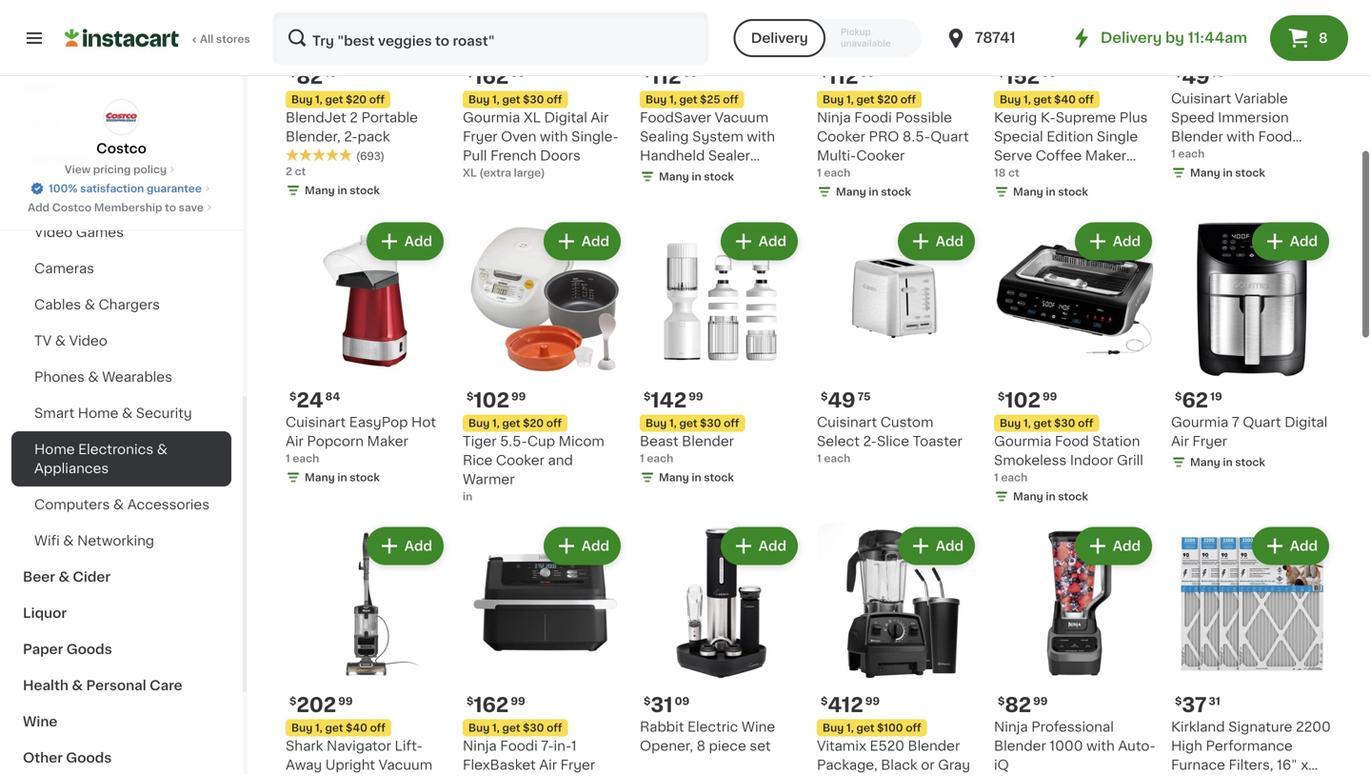 Task type: vqa. For each thing, say whether or not it's contained in the screenshot.


Task type: describe. For each thing, give the bounding box(es) containing it.
accessories
[[127, 498, 210, 511]]

$ 142 99
[[644, 390, 703, 410]]

beer & cider
[[23, 570, 110, 584]]

0 vertical spatial electronics
[[23, 153, 101, 167]]

& inside 'link'
[[122, 407, 133, 420]]

or
[[921, 758, 935, 772]]

2 ct
[[286, 166, 306, 177]]

0 vertical spatial video
[[34, 226, 73, 239]]

off for ninja foodi 7-in-1 flexbasket air frye
[[547, 723, 562, 733]]

ninja inside 'ninja foodi possible cooker pro 8.5-quart multi-cooker 1 each'
[[817, 111, 851, 124]]

& for networking
[[63, 534, 74, 547]]

home inside 'link'
[[78, 407, 118, 420]]

quart inside 'ninja foodi possible cooker pro 8.5-quart multi-cooker 1 each'
[[930, 130, 969, 143]]

1, for ninja foodi 7-in-1 flexbasket air frye
[[492, 723, 500, 733]]

lift-
[[395, 739, 423, 753]]

paper goods link
[[11, 631, 231, 667]]

professional
[[1031, 720, 1114, 734]]

cuisinart for immersion
[[1171, 92, 1231, 105]]

18 inside keurig k-supreme plus special edition single serve coffee maker with 18 k-cup pods
[[1026, 168, 1040, 181]]

get for foodsaver vacuum sealing system with handheld sealer attachment
[[679, 94, 697, 105]]

off for foodsaver vacuum sealing system with handheld sealer attachment
[[723, 94, 738, 105]]

add for kirkland signature 2200 high performance furnace filters, 16"
[[1290, 539, 1318, 553]]

1, for keurig k-supreme plus special edition single serve coffee maker with 18 k-cup pods
[[1024, 94, 1031, 105]]

get for ninja foodi 7-in-1 flexbasket air frye
[[502, 723, 520, 733]]

health & personal care
[[23, 679, 182, 692]]

quart inside gourmia 7 quart digital air fryer
[[1243, 416, 1281, 429]]

in down gourmia 7 quart digital air fryer
[[1223, 457, 1233, 468]]

wine link
[[11, 704, 231, 740]]

smart
[[34, 407, 74, 420]]

blender inside ninja professional blender 1000 with auto- iq
[[994, 739, 1046, 753]]

air inside the cuisinart easypop hot air popcorn maker 1 each
[[286, 435, 304, 448]]

get for tiger 5.5-cup micom rice cooker and warmer
[[502, 418, 520, 428]]

$ up 'buy 1, get $25 off'
[[644, 68, 651, 78]]

get for gourmia food station smokeless indoor grill
[[1034, 418, 1052, 428]]

2 inside blendjet 2 portable blender, 2-pack
[[350, 111, 358, 124]]

single-
[[571, 130, 619, 143]]

computers
[[34, 498, 110, 511]]

$ inside $ 152 99
[[998, 68, 1005, 78]]

1, for shark navigator lift- away upright vacuu
[[315, 723, 323, 733]]

smart home & security link
[[11, 395, 231, 431]]

1, for ninja foodi possible cooker pro 8.5-quart multi-cooker
[[846, 94, 854, 105]]

$ up smokeless
[[998, 391, 1005, 402]]

1 inside beast blender 1 each
[[640, 453, 644, 464]]

product group containing 82
[[994, 523, 1156, 774]]

wine inside wine link
[[23, 715, 57, 728]]

ninja foodi 7-in-1 flexbasket air frye
[[463, 739, 600, 774]]

floral
[[23, 117, 61, 130]]

cooker inside the tiger 5.5-cup micom rice cooker and warmer in
[[496, 454, 545, 467]]

stock for cuisinart variable speed immersion blender with food processor
[[1235, 168, 1265, 178]]

off for blendjet 2 portable blender, 2-pack
[[369, 94, 385, 105]]

single
[[1097, 130, 1138, 143]]

$ inside $ 31 09
[[644, 696, 651, 706]]

cuisinart custom select 2-slice toaster 1 each
[[817, 416, 962, 464]]

audio
[[34, 189, 73, 203]]

19 for 62
[[1210, 391, 1222, 402]]

add button for kirkland signature 2200 high performance furnace filters, 16"
[[1254, 529, 1327, 563]]

pods
[[1090, 168, 1124, 181]]

75 for cuisinart custom select 2-slice toaster
[[858, 391, 871, 402]]

1 vertical spatial cooker
[[856, 149, 905, 162]]

stock down sealer
[[704, 171, 734, 182]]

delivery button
[[734, 19, 825, 57]]

stock for keurig k-supreme plus special edition single serve coffee maker with 18 k-cup pods
[[1058, 187, 1088, 197]]

buy for gourmia food station smokeless indoor grill
[[1000, 418, 1021, 428]]

blender inside cuisinart variable speed immersion blender with food processor
[[1171, 130, 1223, 143]]

stock down gourmia 7 quart digital air fryer
[[1235, 457, 1265, 468]]

product group containing 24
[[286, 219, 448, 489]]

in down 'handheld'
[[692, 171, 701, 182]]

blendjet
[[286, 111, 346, 124]]

cup inside keurig k-supreme plus special edition single serve coffee maker with 18 k-cup pods
[[1059, 168, 1087, 181]]

buy for vitamix e520 blender package, black or gray
[[823, 723, 844, 733]]

get for shark navigator lift- away upright vacuu
[[325, 723, 343, 733]]

1, for blendjet 2 portable blender, 2-pack
[[315, 94, 323, 105]]

162 for ninja foodi 7-in-1 flexbasket air frye
[[474, 695, 509, 715]]

ct for 18 ct
[[1008, 168, 1019, 178]]

processor
[[1171, 149, 1239, 162]]

each inside beast blender 1 each
[[647, 453, 673, 464]]

many down 'handheld'
[[659, 171, 689, 182]]

in down beast blender 1 each
[[692, 472, 701, 483]]

gray
[[938, 758, 970, 772]]

add button for shark navigator lift- away upright vacuu
[[368, 529, 442, 563]]

digital inside gourmia 7 quart digital air fryer
[[1285, 416, 1328, 429]]

add for tiger 5.5-cup micom rice cooker and warmer
[[582, 235, 609, 248]]

product group containing 162
[[463, 523, 625, 774]]

paper goods
[[23, 643, 112, 656]]

vitamix e520 blender package, black or gray
[[817, 739, 970, 772]]

buy 1, get $30 off for gourmia food station smokeless indoor grill
[[1000, 418, 1093, 428]]

99 for ninja foodi possible cooker pro 8.5-quart multi-cooker
[[860, 68, 875, 78]]

buy 1, get $30 off for ninja foodi 7-in-1 flexbasket air frye
[[468, 723, 562, 733]]

1 vertical spatial video
[[69, 334, 107, 348]]

many down 2 ct
[[305, 185, 335, 196]]

1 vertical spatial k-
[[1044, 168, 1059, 181]]

gourmia xl digital air fryer oven with single- pull french doors xl (extra large)
[[463, 111, 619, 178]]

in down smokeless
[[1046, 491, 1056, 502]]

add costco membership to save link
[[28, 200, 215, 215]]

maker inside keurig k-supreme plus special edition single serve coffee maker with 18 k-cup pods
[[1085, 149, 1126, 162]]

$ inside $ 142 99
[[644, 391, 651, 402]]

cuisinart for air
[[286, 416, 346, 429]]

serve
[[994, 149, 1032, 162]]

many for keurig k-supreme plus special edition single serve coffee maker with 18 k-cup pods
[[1013, 187, 1043, 197]]

kirkland signature 2200 high performance furnace filters, 16"
[[1171, 720, 1331, 774]]

& inside home electronics & appliances
[[157, 443, 168, 456]]

get for beast blender
[[679, 418, 697, 428]]

add for gourmia 7 quart digital air fryer
[[1290, 235, 1318, 248]]

get for blendjet 2 portable blender, 2-pack
[[325, 94, 343, 105]]

0 horizontal spatial xl
[[463, 168, 477, 178]]

add for ninja professional blender 1000 with auto- iq
[[1113, 539, 1141, 553]]

$ 31 09
[[644, 695, 689, 715]]

with inside gourmia xl digital air fryer oven with single- pull french doors xl (extra large)
[[540, 130, 568, 143]]

$ 162 99 for ninja foodi 7-in-1 flexbasket air frye
[[467, 695, 525, 715]]

stock for ninja foodi possible cooker pro 8.5-quart multi-cooker
[[881, 187, 911, 197]]

foodi for 7-
[[500, 739, 538, 753]]

personal
[[86, 679, 146, 692]]

$ down service type group
[[821, 68, 828, 78]]

buy for beast blender
[[646, 418, 667, 428]]

wifi & networking
[[34, 534, 154, 547]]

112 for foodsaver vacuum sealing system with handheld sealer attachment
[[651, 67, 681, 87]]

add button for gourmia food station smokeless indoor grill
[[1077, 224, 1150, 259]]

add button for rabbit electric wine opener, 8 piece set
[[722, 529, 796, 563]]

view pricing policy link
[[65, 162, 178, 177]]

with inside ninja professional blender 1000 with auto- iq
[[1087, 739, 1115, 753]]

buy for shark navigator lift- away upright vacuu
[[291, 723, 313, 733]]

add costco membership to save
[[28, 202, 204, 213]]

many in stock down 'handheld'
[[659, 171, 734, 182]]

49 for cuisinart variable speed immersion blender with food processor
[[1182, 67, 1210, 87]]

and
[[548, 454, 573, 467]]

plus
[[1120, 111, 1148, 124]]

air inside gourmia 7 quart digital air fryer
[[1171, 435, 1189, 448]]

$ 49 75 for cuisinart custom select 2-slice toaster
[[821, 390, 871, 410]]

micom
[[559, 435, 604, 448]]

8.5-
[[903, 130, 930, 143]]

0 vertical spatial costco
[[96, 142, 146, 155]]

tiger 5.5-cup micom rice cooker and warmer in
[[463, 435, 604, 502]]

99 for tiger 5.5-cup micom rice cooker and warmer
[[511, 391, 526, 402]]

2200
[[1296, 720, 1331, 734]]

$ up flexbasket
[[467, 696, 474, 706]]

service type group
[[734, 19, 922, 57]]

75 for cuisinart variable speed immersion blender with food processor
[[1212, 68, 1225, 78]]

& for cider
[[58, 570, 70, 584]]

stock down (693)
[[350, 185, 380, 196]]

add for ninja foodi 7-in-1 flexbasket air frye
[[582, 539, 609, 553]]

handheld
[[640, 149, 705, 162]]

$100
[[877, 723, 903, 733]]

beast
[[640, 435, 679, 448]]

blender,
[[286, 130, 341, 143]]

many in stock for beast blender
[[659, 472, 734, 483]]

delivery for delivery
[[751, 31, 808, 45]]

furnace
[[1171, 758, 1225, 772]]

8 inside rabbit electric wine opener, 8 piece set
[[697, 739, 705, 753]]

1 vertical spatial costco
[[52, 202, 92, 213]]

0 horizontal spatial 31
[[651, 695, 673, 715]]

buy for gourmia xl digital air fryer oven with single- pull french doors
[[468, 94, 490, 105]]

computers & accessories
[[34, 498, 210, 511]]

edition
[[1047, 130, 1093, 143]]

each inside gourmia food station smokeless indoor grill 1 each
[[1001, 472, 1028, 483]]

add button for tiger 5.5-cup micom rice cooker and warmer
[[545, 224, 619, 259]]

tiger
[[463, 435, 497, 448]]

2- inside blendjet 2 portable blender, 2-pack
[[344, 130, 358, 143]]

off for vitamix e520 blender package, black or gray
[[906, 723, 921, 733]]

$ 202 99
[[289, 695, 353, 715]]

electric
[[687, 720, 738, 734]]

get for vitamix e520 blender package, black or gray
[[856, 723, 875, 733]]

100%
[[49, 183, 78, 194]]

cuisinart variable speed immersion blender with food processor
[[1171, 92, 1292, 162]]

many down gourmia 7 quart digital air fryer
[[1190, 457, 1220, 468]]

8 button
[[1270, 15, 1348, 61]]

1 18 from the left
[[994, 168, 1006, 178]]

to
[[165, 202, 176, 213]]

buy 1, get $40 off for 202
[[291, 723, 385, 733]]

each inside the cuisinart easypop hot air popcorn maker 1 each
[[293, 453, 319, 464]]

1000
[[1050, 739, 1083, 753]]

add for shark navigator lift- away upright vacuu
[[404, 539, 432, 553]]

$ inside $ 82 99
[[998, 696, 1005, 706]]

99 for beast blender
[[689, 391, 703, 402]]

09
[[675, 696, 689, 706]]

1 each
[[1171, 149, 1205, 159]]

$30 for gourmia food station smokeless indoor grill
[[1054, 418, 1075, 428]]

1 inside the ninja foodi 7-in-1 flexbasket air frye
[[571, 739, 577, 753]]

wifi & networking link
[[11, 523, 231, 559]]

in-
[[554, 739, 571, 753]]

in down popcorn
[[337, 472, 347, 483]]

in down coffee
[[1046, 187, 1056, 197]]

buy for blendjet 2 portable blender, 2-pack
[[291, 94, 313, 105]]

sealer
[[708, 149, 750, 162]]

$ down search field
[[467, 68, 474, 78]]

in down blender,
[[337, 185, 347, 196]]

$25
[[700, 94, 720, 105]]

supreme
[[1056, 111, 1116, 124]]

product group containing 412
[[817, 523, 979, 774]]

add for beast blender
[[759, 235, 786, 248]]

shark
[[286, 739, 323, 753]]

gourmia 7 quart digital air fryer
[[1171, 416, 1328, 448]]

in down processor on the right top
[[1223, 168, 1233, 178]]

system
[[692, 130, 743, 143]]

indoor
[[1070, 454, 1113, 467]]

many in stock for ninja foodi possible cooker pro 8.5-quart multi-cooker
[[836, 187, 911, 197]]

add for rabbit electric wine opener, 8 piece set
[[759, 539, 786, 553]]

2- inside cuisinart custom select 2-slice toaster 1 each
[[863, 435, 877, 448]]

8 inside button
[[1319, 31, 1328, 45]]

Search field
[[274, 13, 707, 63]]

1, for gourmia food station smokeless indoor grill
[[1024, 418, 1031, 428]]

99 for shark navigator lift- away upright vacuu
[[338, 696, 353, 706]]

add for gourmia food station smokeless indoor grill
[[1113, 235, 1141, 248]]

many for gourmia food station smokeless indoor grill
[[1013, 491, 1043, 502]]

computers & accessories link
[[11, 487, 231, 523]]

rabbit electric wine opener, 8 piece set
[[640, 720, 775, 753]]

off for beast blender
[[724, 418, 739, 428]]

in down 'ninja foodi possible cooker pro 8.5-quart multi-cooker 1 each'
[[869, 187, 878, 197]]

doors
[[540, 149, 581, 162]]

phones & wearables link
[[11, 359, 231, 395]]

coffee
[[1036, 149, 1082, 162]]

add button for cuisinart custom select 2-slice toaster
[[900, 224, 973, 259]]

costco logo image
[[103, 99, 139, 135]]

all
[[200, 34, 214, 44]]

iq
[[994, 758, 1009, 772]]

0 horizontal spatial 2
[[286, 166, 292, 177]]

$ 112 99 for ninja foodi possible cooker pro 8.5-quart multi-cooker
[[821, 67, 875, 87]]

security
[[136, 407, 192, 420]]

many for cuisinart easypop hot air popcorn maker
[[305, 472, 335, 483]]

many in stock down gourmia 7 quart digital air fryer
[[1190, 457, 1265, 468]]

stock for cuisinart easypop hot air popcorn maker
[[350, 472, 380, 483]]



Task type: locate. For each thing, give the bounding box(es) containing it.
31 inside '$ 37 31'
[[1209, 696, 1220, 706]]

$ 112 99 up 'buy 1, get $25 off'
[[644, 67, 698, 87]]

buy for keurig k-supreme plus special edition single serve coffee maker with 18 k-cup pods
[[1000, 94, 1021, 105]]

1 vertical spatial foodi
[[500, 739, 538, 753]]

0 horizontal spatial 49
[[828, 390, 856, 410]]

1 horizontal spatial xl
[[524, 111, 541, 124]]

19 inside $ 82 19
[[325, 68, 337, 78]]

e520
[[870, 739, 904, 753]]

gourmia inside gourmia xl digital air fryer oven with single- pull french doors xl (extra large)
[[463, 111, 520, 124]]

delivery inside delivery button
[[751, 31, 808, 45]]

with up doors
[[540, 130, 568, 143]]

ninja for ninja professional blender 1000 with auto- iq
[[994, 720, 1028, 734]]

buy 1, get $20 off for 102
[[468, 418, 562, 428]]

video games link
[[11, 214, 231, 250]]

maker inside the cuisinart easypop hot air popcorn maker 1 each
[[367, 435, 408, 448]]

$ 102 99 up tiger at the left bottom of the page
[[467, 390, 526, 410]]

$20 for 102
[[523, 418, 544, 428]]

food down immersion at top right
[[1258, 130, 1292, 143]]

gourmia up smokeless
[[994, 435, 1051, 448]]

special
[[994, 130, 1043, 143]]

baby link
[[11, 70, 231, 106]]

99 for gourmia xl digital air fryer oven with single- pull french doors
[[511, 68, 525, 78]]

1 162 from the top
[[474, 67, 509, 87]]

k- up the edition on the right of page
[[1041, 111, 1056, 124]]

home
[[78, 407, 118, 420], [34, 443, 75, 456]]

& inside "link"
[[113, 498, 124, 511]]

product group containing 62
[[1171, 219, 1333, 474]]

1 inside cuisinart custom select 2-slice toaster 1 each
[[817, 453, 821, 464]]

in
[[1223, 168, 1233, 178], [692, 171, 701, 182], [337, 185, 347, 196], [869, 187, 878, 197], [1046, 187, 1056, 197], [1223, 457, 1233, 468], [337, 472, 347, 483], [692, 472, 701, 483], [463, 491, 472, 502], [1046, 491, 1056, 502]]

0 horizontal spatial 8
[[697, 739, 705, 753]]

0 horizontal spatial $ 49 75
[[821, 390, 871, 410]]

0 horizontal spatial 82
[[296, 67, 323, 87]]

99 right 142
[[689, 391, 703, 402]]

1 inside gourmia food station smokeless indoor grill 1 each
[[994, 472, 999, 483]]

19
[[325, 68, 337, 78], [1210, 391, 1222, 402]]

air
[[591, 111, 609, 124], [286, 435, 304, 448], [1171, 435, 1189, 448], [539, 758, 557, 772]]

1, up tiger at the left bottom of the page
[[492, 418, 500, 428]]

wine up set on the bottom of page
[[742, 720, 775, 734]]

1 horizontal spatial $ 102 99
[[998, 390, 1057, 410]]

1 vertical spatial 82
[[1005, 695, 1031, 715]]

0 vertical spatial cup
[[1059, 168, 1087, 181]]

add button
[[368, 224, 442, 259], [545, 224, 619, 259], [722, 224, 796, 259], [900, 224, 973, 259], [1077, 224, 1150, 259], [1254, 224, 1327, 259], [368, 529, 442, 563], [545, 529, 619, 563], [722, 529, 796, 563], [900, 529, 973, 563], [1077, 529, 1150, 563], [1254, 529, 1327, 563]]

$ 49 75 up select
[[821, 390, 871, 410]]

0 horizontal spatial $ 112 99
[[644, 67, 698, 87]]

0 horizontal spatial cup
[[527, 435, 555, 448]]

buy up tiger at the left bottom of the page
[[468, 418, 490, 428]]

many in stock down popcorn
[[305, 472, 380, 483]]

foodi up 'pro'
[[854, 111, 892, 124]]

cooker down 'pro'
[[856, 149, 905, 162]]

stock down gourmia food station smokeless indoor grill 1 each
[[1058, 491, 1088, 502]]

all stores
[[200, 34, 250, 44]]

ninja foodi possible cooker pro 8.5-quart multi-cooker 1 each
[[817, 111, 969, 178]]

home up appliances
[[34, 443, 75, 456]]

many for beast blender
[[659, 472, 689, 483]]

2 $ 162 99 from the top
[[467, 695, 525, 715]]

1 vertical spatial electronics
[[78, 443, 153, 456]]

get for ninja foodi possible cooker pro 8.5-quart multi-cooker
[[856, 94, 875, 105]]

2 horizontal spatial gourmia
[[1171, 416, 1229, 429]]

0 horizontal spatial foodi
[[500, 739, 538, 753]]

49 for cuisinart custom select 2-slice toaster
[[828, 390, 856, 410]]

product group containing 37
[[1171, 523, 1333, 774]]

video down audio on the left top of page
[[34, 226, 73, 239]]

162 up flexbasket
[[474, 695, 509, 715]]

& right phones
[[88, 370, 99, 384]]

1 horizontal spatial foodi
[[854, 111, 892, 124]]

cup up and
[[527, 435, 555, 448]]

buy 1, get $20 off for 82
[[291, 94, 385, 105]]

0 vertical spatial foodi
[[854, 111, 892, 124]]

buy 1, get $25 off
[[646, 94, 738, 105]]

ninja inside ninja professional blender 1000 with auto- iq
[[994, 720, 1028, 734]]

99 up 'buy 1, get $25 off'
[[683, 68, 698, 78]]

stock for beast blender
[[704, 472, 734, 483]]

102 for tiger 5.5-cup micom rice cooker and warmer
[[474, 390, 509, 410]]

$ down by
[[1175, 68, 1182, 78]]

many down popcorn
[[305, 472, 335, 483]]

high
[[1171, 739, 1202, 753]]

foodi inside the ninja foodi 7-in-1 flexbasket air frye
[[500, 739, 538, 753]]

each inside 'ninja foodi possible cooker pro 8.5-quart multi-cooker 1 each'
[[824, 168, 851, 178]]

digital up the single-
[[544, 111, 587, 124]]

grill
[[1117, 454, 1143, 467]]

99 inside $ 142 99
[[689, 391, 703, 402]]

cables & chargers
[[34, 298, 160, 311]]

many in stock
[[1190, 168, 1265, 178], [659, 171, 734, 182], [305, 185, 380, 196], [836, 187, 911, 197], [1013, 187, 1088, 197], [1190, 457, 1265, 468], [305, 472, 380, 483], [659, 472, 734, 483], [1013, 491, 1088, 502]]

2 vertical spatial ninja
[[463, 739, 497, 753]]

kirkland
[[1171, 720, 1225, 734]]

0 vertical spatial 2-
[[344, 130, 358, 143]]

0 vertical spatial 82
[[296, 67, 323, 87]]

$30 for gourmia xl digital air fryer oven with single- pull french doors
[[523, 94, 544, 105]]

$ inside $ 24 84
[[289, 391, 296, 402]]

1 $ 162 99 from the top
[[467, 67, 525, 87]]

0 vertical spatial 2
[[350, 111, 358, 124]]

tv & video link
[[11, 323, 231, 359]]

with down professional
[[1087, 739, 1115, 753]]

0 vertical spatial $40
[[1054, 94, 1076, 105]]

each down smokeless
[[1001, 472, 1028, 483]]

0 horizontal spatial ninja
[[463, 739, 497, 753]]

health
[[23, 679, 69, 692]]

many for cuisinart variable speed immersion blender with food processor
[[1190, 168, 1220, 178]]

0 vertical spatial quart
[[930, 130, 969, 143]]

82 inside product group
[[1005, 695, 1031, 715]]

1 horizontal spatial 112
[[828, 67, 858, 87]]

$40 up supreme
[[1054, 94, 1076, 105]]

product group containing 31
[[640, 523, 802, 756]]

0 horizontal spatial buy 1, get $40 off
[[291, 723, 385, 733]]

cuisinart inside cuisinart custom select 2-slice toaster 1 each
[[817, 416, 877, 429]]

goods right other
[[66, 751, 112, 765]]

1 vertical spatial digital
[[1285, 416, 1328, 429]]

$ 102 99 for tiger 5.5-cup micom rice cooker and warmer
[[467, 390, 526, 410]]

& for accessories
[[113, 498, 124, 511]]

0 vertical spatial 75
[[1212, 68, 1225, 78]]

ct down serve
[[1008, 168, 1019, 178]]

75 up cuisinart custom select 2-slice toaster 1 each
[[858, 391, 871, 402]]

custom
[[881, 416, 933, 429]]

delivery for delivery by 11:44am
[[1101, 31, 1162, 45]]

many in stock down (693)
[[305, 185, 380, 196]]

1 vertical spatial fryer
[[1192, 435, 1227, 448]]

1, up the foodsaver
[[669, 94, 677, 105]]

1 102 from the left
[[474, 390, 509, 410]]

health & personal care link
[[11, 667, 231, 704]]

1 inside 'ninja foodi possible cooker pro 8.5-quart multi-cooker 1 each'
[[817, 168, 821, 178]]

& right cables
[[84, 298, 95, 311]]

many
[[1190, 168, 1220, 178], [659, 171, 689, 182], [305, 185, 335, 196], [836, 187, 866, 197], [1013, 187, 1043, 197], [1190, 457, 1220, 468], [305, 472, 335, 483], [659, 472, 689, 483], [1013, 491, 1043, 502]]

smokeless
[[994, 454, 1067, 467]]

1 horizontal spatial costco
[[96, 142, 146, 155]]

1 vertical spatial gourmia
[[1171, 416, 1229, 429]]

wine inside rabbit electric wine opener, 8 piece set
[[742, 720, 775, 734]]

speed
[[1171, 111, 1215, 124]]

gourmia inside gourmia 7 quart digital air fryer
[[1171, 416, 1229, 429]]

with inside foodsaver vacuum sealing system with handheld sealer attachment
[[747, 130, 775, 143]]

0 vertical spatial 49
[[1182, 67, 1210, 87]]

blender inside beast blender 1 each
[[682, 435, 734, 448]]

99 inside $ 202 99
[[338, 696, 353, 706]]

1 down $ 24 84
[[286, 453, 290, 464]]

satisfaction
[[80, 183, 144, 194]]

maker
[[1085, 149, 1126, 162], [367, 435, 408, 448]]

$ inside $ 82 19
[[289, 68, 296, 78]]

get for keurig k-supreme plus special edition single serve coffee maker with 18 k-cup pods
[[1034, 94, 1052, 105]]

2 horizontal spatial ninja
[[994, 720, 1028, 734]]

with
[[540, 130, 568, 143], [747, 130, 775, 143], [1227, 130, 1255, 143], [994, 168, 1022, 181], [1087, 739, 1115, 753]]

0 horizontal spatial $ 102 99
[[467, 390, 526, 410]]

foodsaver
[[640, 111, 711, 124]]

1 horizontal spatial 18
[[1026, 168, 1040, 181]]

off for tiger 5.5-cup micom rice cooker and warmer
[[546, 418, 562, 428]]

$ 82 19
[[289, 67, 337, 87]]

large)
[[514, 168, 545, 178]]

1 horizontal spatial delivery
[[1101, 31, 1162, 45]]

away
[[286, 758, 322, 772]]

all stores link
[[65, 11, 251, 65]]

2 down blender,
[[286, 166, 292, 177]]

product group containing 202
[[286, 523, 448, 774]]

buy up 'vitamix'
[[823, 723, 844, 733]]

1 112 from the left
[[651, 67, 681, 87]]

1 vertical spatial cup
[[527, 435, 555, 448]]

1 vertical spatial goods
[[66, 751, 112, 765]]

112
[[651, 67, 681, 87], [828, 67, 858, 87]]

102 up smokeless
[[1005, 390, 1041, 410]]

many in stock down smokeless
[[1013, 491, 1088, 502]]

1, up smokeless
[[1024, 418, 1031, 428]]

0 vertical spatial home
[[78, 407, 118, 420]]

each inside cuisinart custom select 2-slice toaster 1 each
[[824, 453, 851, 464]]

buy 1, get $20 off up 5.5-
[[468, 418, 562, 428]]

1 horizontal spatial $ 49 75
[[1175, 67, 1225, 87]]

1 horizontal spatial gourmia
[[994, 435, 1051, 448]]

0 vertical spatial ninja
[[817, 111, 851, 124]]

8
[[1319, 31, 1328, 45], [697, 739, 705, 753]]

with down serve
[[994, 168, 1022, 181]]

99 for vitamix e520 blender package, black or gray
[[865, 696, 880, 706]]

1 horizontal spatial cuisinart
[[817, 416, 877, 429]]

ct
[[295, 166, 306, 177], [1008, 168, 1019, 178]]

1, up blendjet
[[315, 94, 323, 105]]

$ down 78741 popup button at the top of page
[[998, 68, 1005, 78]]

& for video
[[55, 334, 66, 348]]

99 for gourmia food station smokeless indoor grill
[[1043, 391, 1057, 402]]

buy up flexbasket
[[468, 723, 490, 733]]

many in stock for gourmia food station smokeless indoor grill
[[1013, 491, 1088, 502]]

31 right 37
[[1209, 696, 1220, 706]]

fryer inside gourmia xl digital air fryer oven with single- pull french doors xl (extra large)
[[463, 130, 498, 143]]

ct down blender,
[[295, 166, 306, 177]]

cooker down 5.5-
[[496, 454, 545, 467]]

1 horizontal spatial 31
[[1209, 696, 1220, 706]]

0 vertical spatial buy 1, get $40 off
[[1000, 94, 1094, 105]]

1, up 'vitamix'
[[846, 723, 854, 733]]

get up 'oven'
[[502, 94, 520, 105]]

0 horizontal spatial maker
[[367, 435, 408, 448]]

add button for gourmia 7 quart digital air fryer
[[1254, 224, 1327, 259]]

19 inside $ 62 19
[[1210, 391, 1222, 402]]

goods
[[66, 643, 112, 656], [66, 751, 112, 765]]

1 down smokeless
[[994, 472, 999, 483]]

buy for ninja foodi 7-in-1 flexbasket air frye
[[468, 723, 490, 733]]

stock for gourmia food station smokeless indoor grill
[[1058, 491, 1088, 502]]

gourmia for gourmia 7 quart digital air fryer
[[1171, 416, 1229, 429]]

& right health
[[72, 679, 83, 692]]

0 horizontal spatial 112
[[651, 67, 681, 87]]

with inside cuisinart variable speed immersion blender with food processor
[[1227, 130, 1255, 143]]

instacart logo image
[[65, 27, 179, 50]]

2 goods from the top
[[66, 751, 112, 765]]

2 horizontal spatial cuisinart
[[1171, 92, 1231, 105]]

cuisinart up 'speed'
[[1171, 92, 1231, 105]]

$ inside $ 202 99
[[289, 696, 296, 706]]

home electronics & appliances
[[34, 443, 168, 475]]

1 vertical spatial maker
[[367, 435, 408, 448]]

food inside gourmia food station smokeless indoor grill 1 each
[[1055, 435, 1089, 448]]

goods for other goods
[[66, 751, 112, 765]]

buy 1, get $100 off
[[823, 723, 921, 733]]

7
[[1232, 416, 1239, 429]]

$40 inside product group
[[346, 723, 367, 733]]

1 horizontal spatial fryer
[[1192, 435, 1227, 448]]

1 vertical spatial buy 1, get $40 off
[[291, 723, 385, 733]]

electronics up 100%
[[23, 153, 101, 167]]

blender inside vitamix e520 blender package, black or gray
[[908, 739, 960, 753]]

99 for ninja foodi 7-in-1 flexbasket air frye
[[511, 696, 525, 706]]

$ up tiger at the left bottom of the page
[[467, 391, 474, 402]]

1 vertical spatial home
[[34, 443, 75, 456]]

0 horizontal spatial ct
[[295, 166, 306, 177]]

other goods
[[23, 751, 112, 765]]

1, for gourmia xl digital air fryer oven with single- pull french doors
[[492, 94, 500, 105]]

$ up kirkland
[[1175, 696, 1182, 706]]

view pricing policy
[[65, 164, 167, 175]]

add button for beast blender
[[722, 224, 796, 259]]

get for gourmia xl digital air fryer oven with single- pull french doors
[[502, 94, 520, 105]]

0 horizontal spatial $20
[[346, 94, 367, 105]]

2 18 from the left
[[1026, 168, 1040, 181]]

$ 82 99
[[998, 695, 1048, 715]]

k- down coffee
[[1044, 168, 1059, 181]]

0 horizontal spatial gourmia
[[463, 111, 520, 124]]

foodsaver vacuum sealing system with handheld sealer attachment
[[640, 111, 775, 181]]

care
[[150, 679, 182, 692]]

1 down 'speed'
[[1171, 149, 1176, 159]]

49 inside product group
[[828, 390, 856, 410]]

slice
[[877, 435, 909, 448]]

1 horizontal spatial $40
[[1054, 94, 1076, 105]]

0 vertical spatial digital
[[544, 111, 587, 124]]

quart right "7"
[[1243, 416, 1281, 429]]

other goods link
[[11, 740, 231, 774]]

0 vertical spatial $ 162 99
[[467, 67, 525, 87]]

7-
[[541, 739, 554, 753]]

liquor
[[23, 607, 67, 620]]

0 horizontal spatial delivery
[[751, 31, 808, 45]]

off up gourmia xl digital air fryer oven with single- pull french doors xl (extra large)
[[547, 94, 562, 105]]

2 102 from the left
[[1005, 390, 1041, 410]]

0 vertical spatial 8
[[1319, 31, 1328, 45]]

$ 162 99 for gourmia xl digital air fryer oven with single- pull french doors
[[467, 67, 525, 87]]

$ 102 99 for gourmia food station smokeless indoor grill
[[998, 390, 1057, 410]]

82
[[296, 67, 323, 87], [1005, 695, 1031, 715]]

78741
[[975, 31, 1016, 45]]

add for cuisinart easypop hot air popcorn maker
[[404, 235, 432, 248]]

0 horizontal spatial quart
[[930, 130, 969, 143]]

1 horizontal spatial 2-
[[863, 435, 877, 448]]

audio link
[[11, 178, 231, 214]]

xl
[[524, 111, 541, 124], [463, 168, 477, 178]]

0 horizontal spatial 19
[[325, 68, 337, 78]]

$ 152 99
[[998, 67, 1056, 87]]

blendjet 2 portable blender, 2-pack
[[286, 111, 418, 143]]

wine
[[23, 715, 57, 728], [742, 720, 775, 734]]

add button for ninja foodi 7-in-1 flexbasket air frye
[[545, 529, 619, 563]]

0 vertical spatial cooker
[[817, 130, 865, 143]]

1 horizontal spatial home
[[78, 407, 118, 420]]

49
[[1182, 67, 1210, 87], [828, 390, 856, 410]]

in inside the tiger 5.5-cup micom rice cooker and warmer in
[[463, 491, 472, 502]]

0 vertical spatial $ 49 75
[[1175, 67, 1225, 87]]

add button for vitamix e520 blender package, black or gray
[[900, 529, 973, 563]]

stock
[[1235, 168, 1265, 178], [704, 171, 734, 182], [350, 185, 380, 196], [881, 187, 911, 197], [1058, 187, 1088, 197], [1235, 457, 1265, 468], [350, 472, 380, 483], [704, 472, 734, 483], [1058, 491, 1088, 502]]

1 $ 102 99 from the left
[[467, 390, 526, 410]]

many in stock for cuisinart variable speed immersion blender with food processor
[[1190, 168, 1265, 178]]

buy 1, get $40 off inside product group
[[291, 723, 385, 733]]

toaster
[[913, 435, 962, 448]]

1 inside the cuisinart easypop hot air popcorn maker 1 each
[[286, 453, 290, 464]]

with inside keurig k-supreme plus special edition single serve coffee maker with 18 k-cup pods
[[994, 168, 1022, 181]]

2 vertical spatial gourmia
[[994, 435, 1051, 448]]

1 vertical spatial ninja
[[994, 720, 1028, 734]]

1 horizontal spatial quart
[[1243, 416, 1281, 429]]

each down beast
[[647, 453, 673, 464]]

$ 162 99 inside product group
[[467, 695, 525, 715]]

buy up the foodsaver
[[646, 94, 667, 105]]

ninja for ninja foodi 7-in-1 flexbasket air frye
[[463, 739, 497, 753]]

1 vertical spatial 8
[[697, 739, 705, 753]]

fryer inside gourmia 7 quart digital air fryer
[[1192, 435, 1227, 448]]

$ 49 75 inside product group
[[821, 390, 871, 410]]

stock down the cuisinart easypop hot air popcorn maker 1 each
[[350, 472, 380, 483]]

& for chargers
[[84, 298, 95, 311]]

$ inside $ 412 99
[[821, 696, 828, 706]]

99 for foodsaver vacuum sealing system with handheld sealer attachment
[[683, 68, 698, 78]]

electronics inside home electronics & appliances
[[78, 443, 153, 456]]

0 vertical spatial 162
[[474, 67, 509, 87]]

1 vertical spatial food
[[1055, 435, 1089, 448]]

buy 1, get $20 off for 112
[[823, 94, 916, 105]]

product group containing 49
[[817, 219, 979, 466]]

0 horizontal spatial fryer
[[463, 130, 498, 143]]

None search field
[[272, 11, 709, 65]]

beer & cider link
[[11, 559, 231, 595]]

99 inside $ 82 99
[[1033, 696, 1048, 706]]

gourmia
[[463, 111, 520, 124], [1171, 416, 1229, 429], [994, 435, 1051, 448]]

100% satisfaction guarantee button
[[30, 177, 213, 196]]

1 vertical spatial $ 49 75
[[821, 390, 871, 410]]

1 right 7- at the left
[[571, 739, 577, 753]]

99 inside $ 152 99
[[1042, 68, 1056, 78]]

0 horizontal spatial costco
[[52, 202, 92, 213]]

buy for ninja foodi possible cooker pro 8.5-quart multi-cooker
[[823, 94, 844, 105]]

get left $100
[[856, 723, 875, 733]]

gourmia for gourmia food station smokeless indoor grill 1 each
[[994, 435, 1051, 448]]

delivery inside delivery by 11:44am link
[[1101, 31, 1162, 45]]

1, for tiger 5.5-cup micom rice cooker and warmer
[[492, 418, 500, 428]]

gourmia inside gourmia food station smokeless indoor grill 1 each
[[994, 435, 1051, 448]]

162 for gourmia xl digital air fryer oven with single- pull french doors
[[474, 67, 509, 87]]

1, for vitamix e520 blender package, black or gray
[[846, 723, 854, 733]]

$ 412 99
[[821, 695, 880, 715]]

$ 49 75 for cuisinart variable speed immersion blender with food processor
[[1175, 67, 1225, 87]]

0 vertical spatial xl
[[524, 111, 541, 124]]

foodi for possible
[[854, 111, 892, 124]]

162 inside product group
[[474, 695, 509, 715]]

ct for 2 ct
[[295, 166, 306, 177]]

off up station
[[1078, 418, 1093, 428]]

cuisinart inside the cuisinart easypop hot air popcorn maker 1 each
[[286, 416, 346, 429]]

pricing
[[93, 164, 131, 175]]

xl up 'oven'
[[524, 111, 541, 124]]

1, up flexbasket
[[492, 723, 500, 733]]

1, for foodsaver vacuum sealing system with handheld sealer attachment
[[669, 94, 677, 105]]

delivery
[[1101, 31, 1162, 45], [751, 31, 808, 45]]

82 for $ 82 99
[[1005, 695, 1031, 715]]

many in stock down 'ninja foodi possible cooker pro 8.5-quart multi-cooker 1 each'
[[836, 187, 911, 197]]

many in stock for cuisinart easypop hot air popcorn maker
[[305, 472, 380, 483]]

product group containing 142
[[640, 219, 802, 489]]

2 vertical spatial cooker
[[496, 454, 545, 467]]

1 vertical spatial 2-
[[863, 435, 877, 448]]

air inside the ninja foodi 7-in-1 flexbasket air frye
[[539, 758, 557, 772]]

digital inside gourmia xl digital air fryer oven with single- pull french doors xl (extra large)
[[544, 111, 587, 124]]

1 vertical spatial 19
[[1210, 391, 1222, 402]]

(extra
[[479, 168, 511, 178]]

1, down $ 202 99 on the left bottom of page
[[315, 723, 323, 733]]

ninja inside the ninja foodi 7-in-1 flexbasket air frye
[[463, 739, 497, 753]]

$30 up 'oven'
[[523, 94, 544, 105]]

$ up beast
[[644, 391, 651, 402]]

2 $ 112 99 from the left
[[821, 67, 875, 87]]

$ 37 31
[[1175, 695, 1220, 715]]

off for shark navigator lift- away upright vacuu
[[370, 723, 385, 733]]

add for vitamix e520 blender package, black or gray
[[936, 539, 964, 553]]

1 horizontal spatial 8
[[1319, 31, 1328, 45]]

1 horizontal spatial buy 1, get $20 off
[[468, 418, 562, 428]]

foodi inside 'ninja foodi possible cooker pro 8.5-quart multi-cooker 1 each'
[[854, 111, 892, 124]]

costco
[[96, 142, 146, 155], [52, 202, 92, 213]]

signature
[[1228, 720, 1292, 734]]

cooker
[[817, 130, 865, 143], [856, 149, 905, 162], [496, 454, 545, 467]]

tv
[[34, 334, 52, 348]]

99 inside $ 412 99
[[865, 696, 880, 706]]

home down the phones & wearables
[[78, 407, 118, 420]]

liquor link
[[11, 595, 231, 631]]

opener,
[[640, 739, 693, 753]]

1,
[[315, 94, 323, 105], [492, 94, 500, 105], [669, 94, 677, 105], [846, 94, 854, 105], [1024, 94, 1031, 105], [492, 418, 500, 428], [669, 418, 677, 428], [1024, 418, 1031, 428], [315, 723, 323, 733], [492, 723, 500, 733], [846, 723, 854, 733]]

$ 112 99 for foodsaver vacuum sealing system with handheld sealer attachment
[[644, 67, 698, 87]]

$20 for 112
[[877, 94, 898, 105]]

food inside cuisinart variable speed immersion blender with food processor
[[1258, 130, 1292, 143]]

112 up 'buy 1, get $25 off'
[[651, 67, 681, 87]]

0 horizontal spatial 102
[[474, 390, 509, 410]]

electronics down smart home & security on the left bottom of page
[[78, 443, 153, 456]]

cuisinart inside cuisinart variable speed immersion blender with food processor
[[1171, 92, 1231, 105]]

wifi
[[34, 534, 60, 547]]

1 $ 112 99 from the left
[[644, 67, 698, 87]]

goods for paper goods
[[66, 643, 112, 656]]

18 ct
[[994, 168, 1019, 178]]

0 vertical spatial gourmia
[[463, 111, 520, 124]]

add for cuisinart custom select 2-slice toaster
[[936, 235, 964, 248]]

vitamix
[[817, 739, 866, 753]]

18 right the 18 ct
[[1026, 168, 1040, 181]]

off up supreme
[[1078, 94, 1094, 105]]

get down $ 202 99 on the left bottom of page
[[325, 723, 343, 733]]

99 down search field
[[511, 68, 525, 78]]

$30 for ninja foodi 7-in-1 flexbasket air frye
[[523, 723, 544, 733]]

package,
[[817, 758, 878, 772]]

pack
[[358, 130, 390, 143]]

49 up 'speed'
[[1182, 67, 1210, 87]]

each down multi-
[[824, 168, 851, 178]]

1 horizontal spatial food
[[1258, 130, 1292, 143]]

99 up gourmia food station smokeless indoor grill 1 each
[[1043, 391, 1057, 402]]

& for wearables
[[88, 370, 99, 384]]

2 112 from the left
[[828, 67, 858, 87]]

cup inside the tiger 5.5-cup micom rice cooker and warmer in
[[527, 435, 555, 448]]

home inside home electronics & appliances
[[34, 443, 75, 456]]

$30 for beast blender
[[700, 418, 721, 428]]

buy for foodsaver vacuum sealing system with handheld sealer attachment
[[646, 94, 667, 105]]

0 horizontal spatial 75
[[858, 391, 871, 402]]

1 vertical spatial quart
[[1243, 416, 1281, 429]]

cameras link
[[11, 250, 231, 287]]

$40 for 202
[[346, 723, 367, 733]]

1 horizontal spatial ninja
[[817, 111, 851, 124]]

off up micom
[[546, 418, 562, 428]]

1 vertical spatial xl
[[463, 168, 477, 178]]

$40
[[1054, 94, 1076, 105], [346, 723, 367, 733]]

$40 for 152
[[1054, 94, 1076, 105]]

paper
[[23, 643, 63, 656]]

off for gourmia xl digital air fryer oven with single- pull french doors
[[547, 94, 562, 105]]

$ up select
[[821, 391, 828, 402]]

& down security
[[157, 443, 168, 456]]

each down 'speed'
[[1178, 149, 1205, 159]]

cables & chargers link
[[11, 287, 231, 323]]

$ up shark
[[289, 696, 296, 706]]

buy 1, get $40 off up navigator
[[291, 723, 385, 733]]

99 for keurig k-supreme plus special edition single serve coffee maker with 18 k-cup pods
[[1042, 68, 1056, 78]]

$ inside $ 62 19
[[1175, 391, 1182, 402]]

2 horizontal spatial buy 1, get $20 off
[[823, 94, 916, 105]]

& up networking
[[113, 498, 124, 511]]

2 162 from the top
[[474, 695, 509, 715]]

& right beer
[[58, 570, 70, 584]]

0 vertical spatial 19
[[325, 68, 337, 78]]

0 horizontal spatial digital
[[544, 111, 587, 124]]

buy up multi-
[[823, 94, 844, 105]]

$ inside '$ 37 31'
[[1175, 696, 1182, 706]]

delivery by 11:44am link
[[1070, 27, 1247, 50]]

air inside gourmia xl digital air fryer oven with single- pull french doors xl (extra large)
[[591, 111, 609, 124]]

1 horizontal spatial 75
[[1212, 68, 1225, 78]]

1 goods from the top
[[66, 643, 112, 656]]

1, for beast blender
[[669, 418, 677, 428]]

75 inside product group
[[858, 391, 871, 402]]

get down $ 152 99
[[1034, 94, 1052, 105]]

variable
[[1235, 92, 1288, 105]]

delivery by 11:44am
[[1101, 31, 1247, 45]]

18 down serve
[[994, 168, 1006, 178]]

gourmia up 'oven'
[[463, 111, 520, 124]]

1 vertical spatial $40
[[346, 723, 367, 733]]

1 horizontal spatial wine
[[742, 720, 775, 734]]

162 down search field
[[474, 67, 509, 87]]

product group
[[286, 219, 448, 489], [463, 219, 625, 504], [640, 219, 802, 489], [817, 219, 979, 466], [994, 219, 1156, 508], [1171, 219, 1333, 474], [286, 523, 448, 774], [463, 523, 625, 774], [640, 523, 802, 756], [817, 523, 979, 774], [994, 523, 1156, 774], [1171, 523, 1333, 774]]

2 $ 102 99 from the left
[[998, 390, 1057, 410]]

buy up pull
[[468, 94, 490, 105]]

0 vertical spatial k-
[[1041, 111, 1056, 124]]



